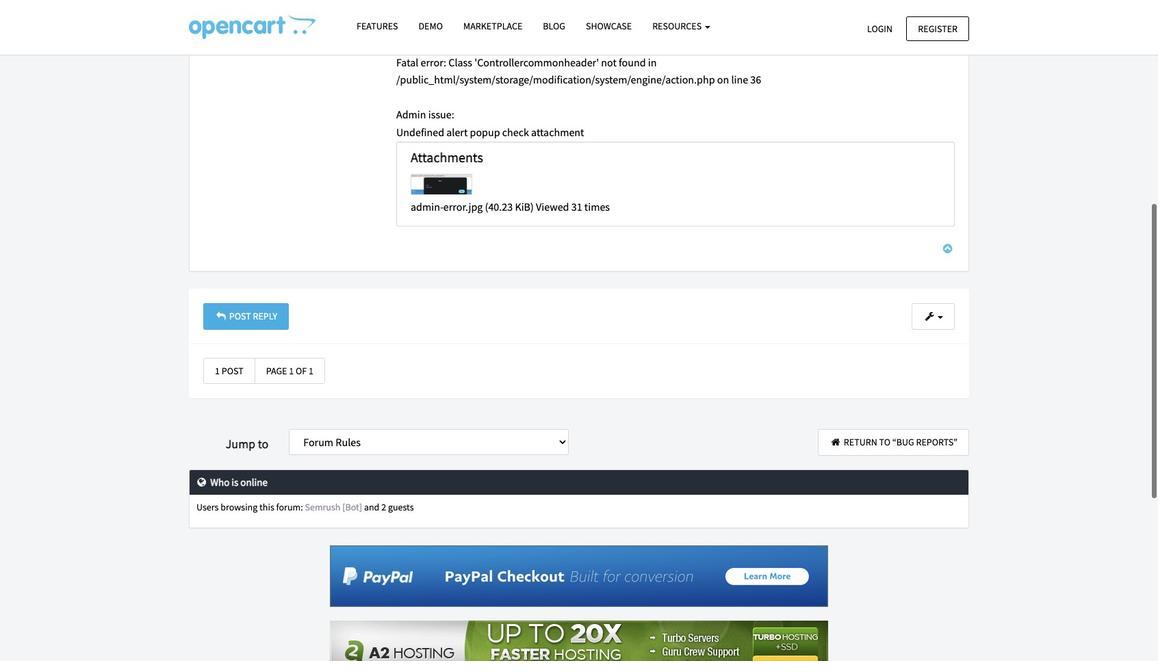 Task type: locate. For each thing, give the bounding box(es) containing it.
to left the "bug
[[879, 436, 890, 448]]

thu mar 07, 2024 5:41 pm
[[260, 27, 376, 40]]

return to "bug reports" link
[[818, 429, 969, 456]]

wrench image
[[923, 312, 936, 321]]

to for jump
[[258, 436, 268, 452]]

paypal payment gateway image
[[330, 545, 828, 607]]

jump to
[[226, 436, 268, 452]]

is
[[232, 475, 238, 488]]

who
[[210, 475, 230, 488]]

1 1 from the left
[[215, 365, 220, 377]]

"bug
[[892, 436, 914, 448]]

attachments
[[411, 148, 483, 165]]

demo link
[[408, 14, 453, 38]]

undefined
[[396, 125, 444, 139]]

login
[[867, 22, 893, 35]]

1 left of
[[289, 365, 294, 377]]

jump
[[226, 436, 255, 452]]

to right jump
[[258, 436, 268, 452]]

1
[[215, 365, 220, 377], [289, 365, 294, 377], [309, 365, 313, 377]]

admin-
[[411, 200, 443, 213]]

resources link
[[642, 14, 721, 38]]

3 1 from the left
[[309, 365, 313, 377]]

mar
[[280, 27, 297, 40]]

reply image
[[215, 312, 227, 321]]

admin issue: undefined alert popup check attachment
[[396, 108, 584, 139]]

5:41
[[339, 27, 358, 40]]

error:
[[421, 55, 446, 69]]

semrush
[[305, 501, 340, 513]]

return to "bug reports"
[[842, 436, 958, 448]]

return
[[844, 436, 877, 448]]

0 horizontal spatial to
[[258, 436, 268, 452]]

07,
[[300, 27, 313, 40]]

blog link
[[533, 14, 576, 38]]

2 to from the left
[[879, 436, 890, 448]]

page 1 of 1
[[266, 365, 313, 377]]

marketplace link
[[453, 14, 533, 38]]

admin error.jpg image
[[411, 174, 472, 195]]

1 right of
[[309, 365, 313, 377]]

1 left post
[[215, 365, 220, 377]]

to for return
[[879, 436, 890, 448]]

forum:
[[276, 501, 303, 513]]

2 horizontal spatial 1
[[309, 365, 313, 377]]

1 to from the left
[[258, 436, 268, 452]]

reply
[[253, 310, 277, 323]]

1 horizontal spatial 1
[[289, 365, 294, 377]]

resources
[[652, 20, 704, 32]]

(40.23
[[485, 200, 513, 213]]

features link
[[346, 14, 408, 38]]

0 horizontal spatial 1
[[215, 365, 220, 377]]

on
[[717, 73, 729, 86]]

page
[[266, 365, 287, 377]]

register
[[918, 22, 958, 35]]

a2 hosting image
[[330, 620, 828, 661]]

1 horizontal spatial to
[[879, 436, 890, 448]]

showcase link
[[576, 14, 642, 38]]

top image
[[941, 243, 955, 254]]

joined
[[203, 27, 235, 40]]

post reply link
[[203, 304, 289, 330]]

fatal error: class 'controllercommonheader' not found in /public_html/system/storage/modification/system/engine/action.php on line 36
[[396, 55, 761, 86]]

2
[[381, 501, 386, 513]]

post
[[229, 310, 251, 323]]

2024
[[315, 27, 337, 40]]

times
[[584, 200, 610, 213]]

to
[[258, 436, 268, 452], [879, 436, 890, 448]]

fatal
[[396, 55, 418, 69]]

1 inside "button"
[[215, 365, 220, 377]]

to inside return to "bug reports" link
[[879, 436, 890, 448]]

1 post button
[[203, 358, 255, 384]]



Task type: describe. For each thing, give the bounding box(es) containing it.
36
[[750, 73, 761, 86]]

home image
[[830, 438, 842, 447]]

post reply
[[227, 310, 277, 323]]

admin
[[396, 108, 426, 121]]

issue:
[[428, 108, 454, 121]]

online
[[240, 475, 268, 488]]

not
[[601, 55, 617, 69]]

post
[[222, 365, 243, 377]]

of
[[296, 365, 307, 377]]

'controllercommonheader'
[[474, 55, 599, 69]]

demo
[[419, 20, 443, 32]]

1 post
[[215, 365, 243, 377]]

features
[[357, 20, 398, 32]]

guests
[[388, 501, 414, 513]]

found
[[619, 55, 646, 69]]

alert
[[446, 125, 468, 139]]

check
[[502, 125, 529, 139]]

pm
[[361, 27, 376, 40]]

browsing
[[221, 501, 258, 513]]

reports"
[[916, 436, 958, 448]]

marketplace
[[463, 20, 522, 32]]

admin-error.jpg (40.23 kib) viewed 31 times
[[411, 200, 610, 213]]

2 1 from the left
[[289, 365, 294, 377]]

class
[[449, 55, 472, 69]]

and
[[364, 501, 379, 513]]

[bot]
[[342, 501, 362, 513]]

showcase
[[586, 20, 632, 32]]

/public_html/system/storage/modification/system/engine/action.php
[[396, 73, 715, 86]]

users
[[196, 501, 219, 513]]

who is online
[[208, 475, 268, 488]]

viewed
[[536, 200, 569, 213]]

attachment
[[531, 125, 584, 139]]

blog
[[543, 20, 565, 32]]

thu
[[260, 27, 278, 40]]

globe image
[[195, 477, 208, 487]]

error.jpg
[[443, 200, 483, 213]]

register link
[[906, 16, 969, 41]]

kib)
[[515, 200, 534, 213]]

users browsing this forum: semrush [bot] and 2 guests
[[196, 501, 414, 513]]

popup
[[470, 125, 500, 139]]

login link
[[856, 16, 904, 41]]

in
[[648, 55, 657, 69]]

31
[[571, 200, 582, 213]]

line
[[731, 73, 748, 86]]

this
[[259, 501, 274, 513]]



Task type: vqa. For each thing, say whether or not it's contained in the screenshot.
/public_html/system/storage/modification/system/engine/action.php
yes



